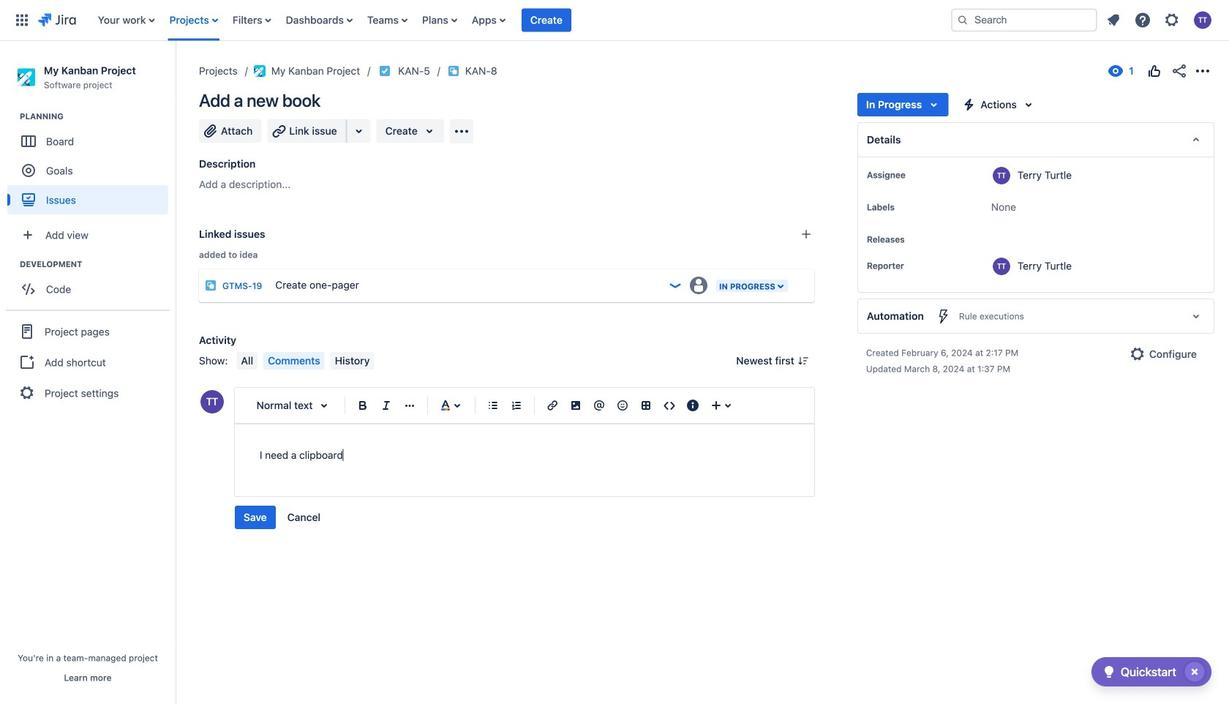 Task type: locate. For each thing, give the bounding box(es) containing it.
heading for "development" image
[[20, 259, 175, 270]]

code snippet image
[[661, 397, 678, 414]]

link image
[[544, 397, 561, 414]]

0 vertical spatial heading
[[20, 111, 175, 122]]

dismiss quickstart image
[[1184, 660, 1207, 684]]

banner
[[0, 0, 1230, 41]]

sidebar element
[[0, 41, 176, 704]]

Comment - Main content area, start typing to enter text. text field
[[260, 446, 790, 464]]

1 horizontal spatial list
[[1101, 7, 1221, 33]]

1 vertical spatial more information about terry turtle image
[[993, 258, 1011, 275]]

group
[[7, 111, 175, 219], [7, 259, 175, 308], [6, 310, 170, 414], [235, 506, 329, 529]]

1 heading from the top
[[20, 111, 175, 122]]

list up 'copy link to issue' icon
[[91, 0, 940, 41]]

1 more information about terry turtle image from the top
[[993, 167, 1011, 184]]

actions image
[[1194, 62, 1212, 80]]

jira image
[[38, 11, 76, 29], [38, 11, 76, 29]]

task image
[[379, 65, 391, 77]]

primary element
[[9, 0, 940, 41]]

menu bar
[[234, 352, 377, 370]]

list
[[91, 0, 940, 41], [1101, 7, 1221, 33]]

1 vertical spatial heading
[[20, 259, 175, 270]]

subtask image
[[448, 65, 459, 77]]

bullet list ⌘⇧8 image
[[485, 397, 502, 414]]

development image
[[2, 256, 20, 273]]

list item
[[522, 0, 572, 41]]

italic ⌘i image
[[378, 397, 395, 414]]

0 vertical spatial more information about terry turtle image
[[993, 167, 1011, 184]]

None search field
[[952, 8, 1098, 32]]

goal image
[[22, 164, 35, 177]]

list up vote options: no one has voted for this issue yet. icon
[[1101, 7, 1221, 33]]

more information about terry turtle image for "assignee pin to top. only you can see pinned fields." image
[[993, 167, 1011, 184]]

more information about terry turtle image down details element
[[993, 167, 1011, 184]]

heading
[[20, 111, 175, 122], [20, 259, 175, 270]]

appswitcher icon image
[[13, 11, 31, 29]]

issue type: sub-task image
[[205, 280, 217, 291]]

2 more information about terry turtle image from the top
[[993, 258, 1011, 275]]

labels pin to top. only you can see pinned fields. image
[[898, 201, 910, 213]]

bold ⌘b image
[[354, 397, 372, 414]]

assignee pin to top. only you can see pinned fields. image
[[909, 169, 921, 181]]

Search field
[[952, 8, 1098, 32]]

add app image
[[453, 123, 470, 140]]

vote options: no one has voted for this issue yet. image
[[1146, 62, 1164, 80]]

more information about terry turtle image
[[993, 167, 1011, 184], [993, 258, 1011, 275]]

link web pages and more image
[[350, 122, 368, 140]]

2 heading from the top
[[20, 259, 175, 270]]

more information about terry turtle image up automation element
[[993, 258, 1011, 275]]



Task type: describe. For each thing, give the bounding box(es) containing it.
automation element
[[858, 299, 1215, 334]]

info panel image
[[684, 397, 702, 414]]

search image
[[957, 14, 969, 26]]

heading for planning image
[[20, 111, 175, 122]]

help image
[[1134, 11, 1152, 29]]

priority: low image
[[668, 278, 683, 293]]

notifications image
[[1105, 11, 1123, 29]]

check image
[[1101, 663, 1118, 681]]

details element
[[858, 122, 1215, 157]]

0 horizontal spatial list
[[91, 0, 940, 41]]

mention image
[[591, 397, 608, 414]]

numbered list ⌘⇧7 image
[[508, 397, 526, 414]]

planning image
[[2, 108, 20, 125]]

copy link to issue image
[[494, 64, 506, 76]]

settings image
[[1164, 11, 1181, 29]]

reporter pin to top. only you can see pinned fields. image
[[907, 260, 919, 272]]

emoji image
[[614, 397, 632, 414]]

link an issue image
[[801, 228, 812, 240]]

add image, video, or file image
[[567, 397, 585, 414]]

table image
[[638, 397, 655, 414]]

my kanban project image
[[254, 65, 266, 77]]

more information about terry turtle image for reporter pin to top. only you can see pinned fields. image
[[993, 258, 1011, 275]]

sidebar navigation image
[[160, 59, 192, 88]]

your profile and settings image
[[1194, 11, 1212, 29]]

more formatting image
[[401, 397, 419, 414]]



Task type: vqa. For each thing, say whether or not it's contained in the screenshot.
for
no



